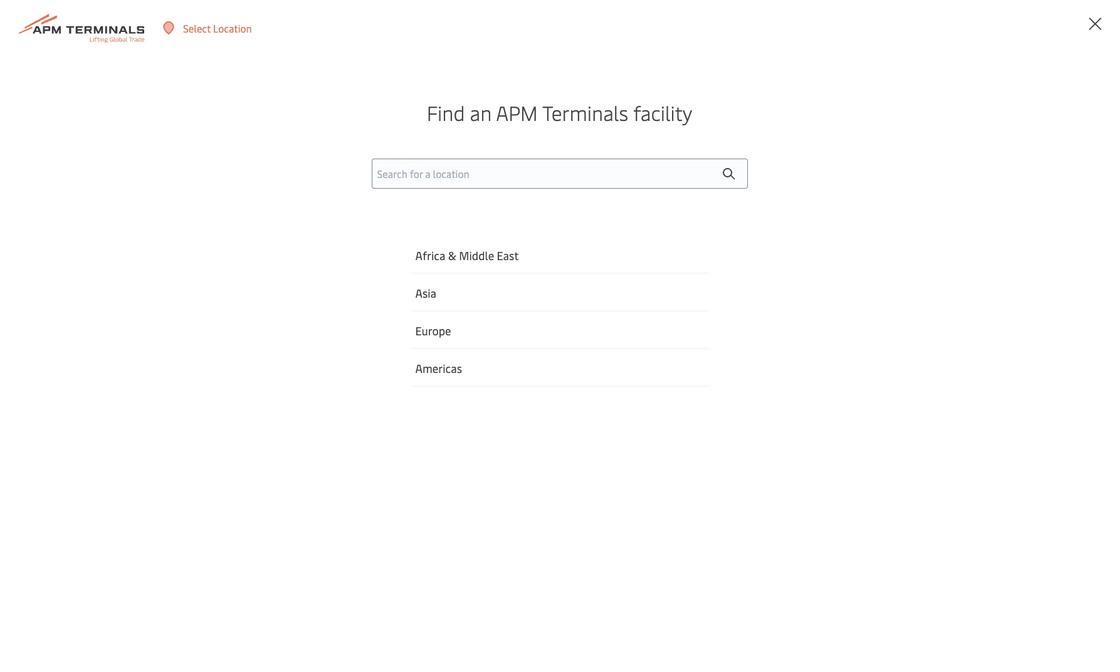 Task type: vqa. For each thing, say whether or not it's contained in the screenshot.
Find An Apm Terminals Facility
yes



Task type: describe. For each thing, give the bounding box(es) containing it.
africa
[[415, 248, 445, 263]]

facility
[[633, 99, 692, 126]]

select location
[[183, 21, 252, 35]]

asia
[[415, 285, 436, 301]]

&
[[448, 248, 456, 263]]

login
[[994, 21, 1019, 35]]

africa & middle east
[[415, 248, 519, 263]]

import availability tab panel
[[98, 606, 700, 636]]

find an apm terminals facility
[[427, 99, 692, 126]]

login / create account
[[994, 21, 1095, 35]]

create
[[1027, 21, 1056, 35]]

location
[[213, 21, 252, 35]]

middle
[[459, 248, 494, 263]]



Task type: locate. For each thing, give the bounding box(es) containing it.
americas button
[[409, 349, 710, 387]]

login / create account link
[[971, 0, 1095, 56]]

terminals
[[542, 99, 628, 126]]

find
[[427, 99, 465, 126]]

an
[[470, 99, 492, 126]]

africa & middle east button
[[409, 236, 710, 274]]

account
[[1058, 21, 1095, 35]]

americas
[[415, 361, 462, 376]]

europe button
[[409, 312, 710, 349]]

/
[[1021, 21, 1025, 35]]

europe
[[415, 323, 451, 339]]

asia button
[[409, 274, 710, 312]]

apm
[[496, 99, 538, 126]]

Search for a location search field
[[372, 159, 748, 189]]

select
[[183, 21, 211, 35]]

east
[[497, 248, 519, 263]]

tt image
[[0, 56, 1119, 282]]



